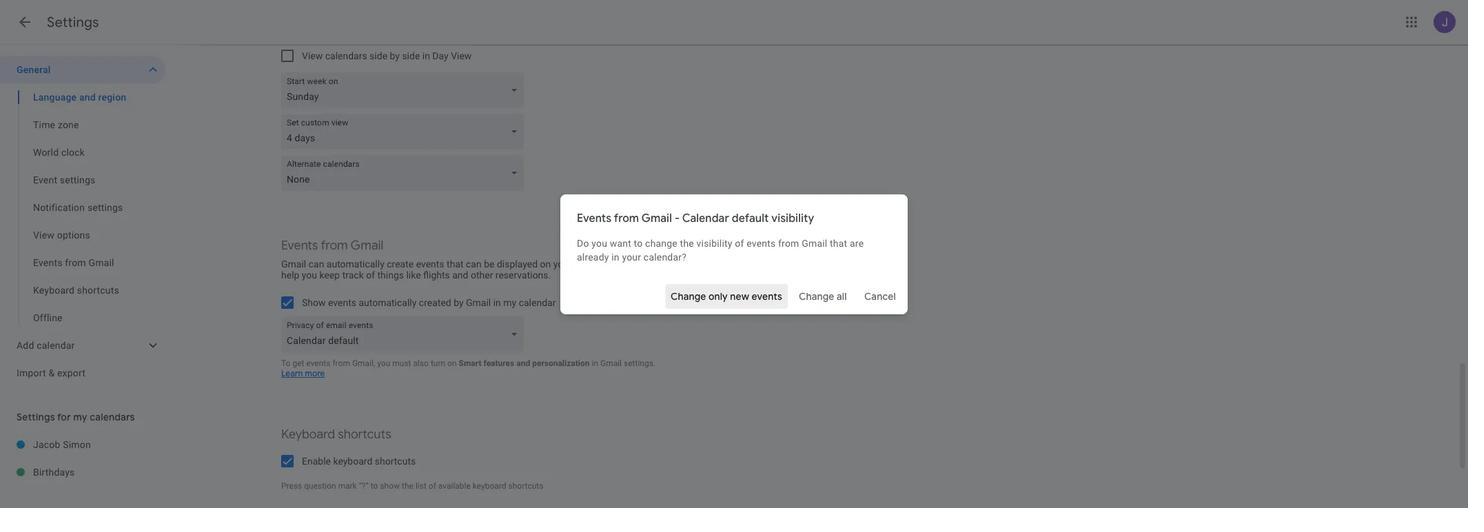 Task type: vqa. For each thing, say whether or not it's contained in the screenshot.
25 element
no



Task type: describe. For each thing, give the bounding box(es) containing it.
clock
[[61, 147, 85, 158]]

0 horizontal spatial keyboard
[[33, 285, 75, 296]]

change for change only new events
[[671, 290, 707, 302]]

view for view calendars side by side in day view
[[302, 50, 323, 61]]

and inside the to get events from gmail, you must also turn on smart features and personalization in gmail settings. learn more
[[517, 358, 530, 368]]

be
[[484, 259, 495, 270]]

1 vertical spatial my
[[73, 411, 87, 423]]

-
[[675, 211, 680, 225]]

import
[[17, 367, 46, 378]]

list
[[416, 481, 427, 491]]

settings for my calendars
[[17, 411, 135, 423]]

go back image
[[17, 14, 33, 30]]

on inside the to get events from gmail, you must also turn on smart features and personalization in gmail settings. learn more
[[447, 358, 457, 368]]

press
[[281, 481, 302, 491]]

these
[[616, 259, 642, 270]]

press question mark "?" to show the list of available keyboard shortcuts
[[281, 481, 544, 491]]

events from gmail
[[33, 257, 114, 268]]

birthdays link
[[33, 458, 165, 486]]

gmail up track
[[351, 238, 384, 254]]

change only new events button
[[666, 280, 788, 313]]

you inside events from gmail gmail can automatically create events that can be displayed on your calendar. these events will help you keep track of things like flights and other reservations.
[[302, 270, 317, 281]]

events right 'show'
[[328, 297, 356, 308]]

event
[[33, 174, 57, 185]]

get
[[293, 358, 304, 368]]

from for events from gmail
[[65, 257, 86, 268]]

do you want to change the visibility of events from gmail that are already in your calendar?
[[577, 237, 864, 262]]

notification settings
[[33, 202, 123, 213]]

turn
[[431, 358, 445, 368]]

2 can from the left
[[466, 259, 482, 270]]

already
[[577, 251, 609, 262]]

from inside the do you want to change the visibility of events from gmail that are already in your calendar?
[[778, 237, 799, 249]]

show events automatically created by gmail in my calendar
[[302, 297, 556, 308]]

import & export
[[17, 367, 86, 378]]

learn
[[281, 368, 303, 379]]

also
[[413, 358, 429, 368]]

from inside the to get events from gmail, you must also turn on smart features and personalization in gmail settings. learn more
[[333, 358, 350, 368]]

calendar?
[[644, 251, 687, 262]]

events inside the do you want to change the visibility of events from gmail that are already in your calendar?
[[747, 237, 776, 249]]

1 can from the left
[[309, 259, 324, 270]]

settings for event settings
[[60, 174, 95, 185]]

to inside the do you want to change the visibility of events from gmail that are already in your calendar?
[[634, 237, 643, 249]]

gmail inside the to get events from gmail, you must also turn on smart features and personalization in gmail settings. learn more
[[600, 358, 622, 368]]

change all button
[[794, 280, 853, 313]]

"?"
[[359, 481, 369, 491]]

0 horizontal spatial by
[[390, 50, 400, 61]]

settings for settings
[[47, 14, 99, 31]]

change all
[[799, 290, 847, 302]]

displayed
[[497, 259, 538, 270]]

available
[[438, 481, 471, 491]]

settings for settings for my calendars
[[17, 411, 55, 423]]

export
[[57, 367, 86, 378]]

gmail left keep
[[281, 259, 306, 270]]

1 vertical spatial the
[[402, 481, 414, 491]]

notification
[[33, 202, 85, 213]]

flights
[[423, 270, 450, 281]]

events from gmail - calendar default visibility dialog
[[560, 194, 908, 314]]

show
[[302, 297, 326, 308]]

reservations.
[[496, 270, 551, 281]]

calendar.
[[574, 259, 613, 270]]

time
[[33, 119, 55, 130]]

gmail,
[[352, 358, 375, 368]]

birthdays
[[33, 467, 75, 478]]

2 horizontal spatial view
[[451, 50, 472, 61]]

general tree item
[[0, 56, 165, 83]]

do
[[577, 237, 589, 249]]

gmail down the options
[[89, 257, 114, 268]]

view calendars side by side in day view
[[302, 50, 472, 61]]

created
[[419, 297, 451, 308]]

1 horizontal spatial keyboard
[[281, 427, 335, 443]]

event settings
[[33, 174, 95, 185]]

1 vertical spatial automatically
[[359, 297, 417, 308]]

1 horizontal spatial my
[[503, 297, 516, 308]]

change only new events
[[671, 290, 783, 302]]

will
[[675, 259, 689, 270]]

learn more link
[[281, 368, 325, 379]]

keep
[[320, 270, 340, 281]]

group containing time zone
[[0, 83, 165, 332]]

automatically inside events from gmail gmail can automatically create events that can be displayed on your calendar. these events will help you keep track of things like flights and other reservations.
[[327, 259, 385, 270]]

world
[[33, 147, 59, 158]]

jacob simon tree item
[[0, 431, 165, 458]]

settings.
[[624, 358, 656, 368]]

in inside the do you want to change the visibility of events from gmail that are already in your calendar?
[[612, 251, 620, 262]]

0 vertical spatial keyboard shortcuts
[[33, 285, 119, 296]]

gmail left - in the top left of the page
[[642, 211, 672, 225]]

that inside the do you want to change the visibility of events from gmail that are already in your calendar?
[[830, 237, 848, 249]]

change
[[645, 237, 678, 249]]

1 horizontal spatial calendars
[[325, 50, 367, 61]]

to
[[281, 358, 291, 368]]

the inside the do you want to change the visibility of events from gmail that are already in your calendar?
[[680, 237, 694, 249]]

must
[[392, 358, 411, 368]]

from for events from gmail gmail can automatically create events that can be displayed on your calendar. these events will help you keep track of things like flights and other reservations.
[[321, 238, 348, 254]]

you inside the to get events from gmail, you must also turn on smart features and personalization in gmail settings. learn more
[[377, 358, 390, 368]]



Task type: locate. For each thing, give the bounding box(es) containing it.
change inside button
[[799, 290, 835, 302]]

options
[[57, 230, 90, 241]]

0 horizontal spatial my
[[73, 411, 87, 423]]

1 horizontal spatial view
[[302, 50, 323, 61]]

0 horizontal spatial calendars
[[90, 411, 135, 423]]

events
[[747, 237, 776, 249], [416, 259, 444, 270], [644, 259, 672, 270], [752, 290, 783, 302], [328, 297, 356, 308], [306, 358, 331, 368]]

only
[[709, 290, 728, 302]]

to right "?"
[[371, 481, 378, 491]]

automatically down the things
[[359, 297, 417, 308]]

question
[[304, 481, 336, 491]]

calendar
[[682, 211, 729, 225]]

track
[[342, 270, 364, 281]]

you
[[592, 237, 607, 249], [302, 270, 317, 281], [377, 358, 390, 368]]

create
[[387, 259, 414, 270]]

0 vertical spatial my
[[503, 297, 516, 308]]

you inside the do you want to change the visibility of events from gmail that are already in your calendar?
[[592, 237, 607, 249]]

on inside events from gmail gmail can automatically create events that can be displayed on your calendar. these events will help you keep track of things like flights and other reservations.
[[540, 259, 551, 270]]

0 horizontal spatial to
[[371, 481, 378, 491]]

of right track
[[366, 270, 375, 281]]

to
[[634, 237, 643, 249], [371, 481, 378, 491]]

1 vertical spatial keyboard
[[473, 481, 506, 491]]

from for events from gmail - calendar default visibility
[[614, 211, 639, 225]]

change
[[671, 290, 707, 302], [799, 290, 835, 302]]

show
[[380, 481, 400, 491]]

1 horizontal spatial keyboard shortcuts
[[281, 427, 391, 443]]

and
[[452, 270, 468, 281], [517, 358, 530, 368]]

automatically
[[327, 259, 385, 270], [359, 297, 417, 308]]

of inside events from gmail gmail can automatically create events that can be displayed on your calendar. these events will help you keep track of things like flights and other reservations.
[[366, 270, 375, 281]]

from up change all button on the right bottom
[[778, 237, 799, 249]]

1 horizontal spatial side
[[402, 50, 420, 61]]

0 vertical spatial calendars
[[325, 50, 367, 61]]

from down the options
[[65, 257, 86, 268]]

that
[[830, 237, 848, 249], [447, 259, 464, 270]]

events
[[577, 211, 612, 225], [281, 238, 318, 254], [33, 257, 62, 268]]

gmail left are
[[802, 237, 828, 249]]

1 vertical spatial and
[[517, 358, 530, 368]]

2 horizontal spatial events
[[577, 211, 612, 225]]

settings right go back icon
[[47, 14, 99, 31]]

0 horizontal spatial on
[[447, 358, 457, 368]]

0 horizontal spatial events
[[33, 257, 62, 268]]

1 vertical spatial events
[[281, 238, 318, 254]]

shortcuts
[[77, 285, 119, 296], [338, 427, 391, 443], [375, 456, 416, 467], [508, 481, 544, 491]]

for
[[57, 411, 71, 423]]

cancel button
[[858, 280, 902, 313]]

settings up the options
[[87, 202, 123, 213]]

you up already
[[592, 237, 607, 249]]

change for change all
[[799, 290, 835, 302]]

settings for notification settings
[[87, 202, 123, 213]]

jacob simon
[[33, 439, 91, 450]]

events down "view options" on the left top of page
[[33, 257, 62, 268]]

of inside the do you want to change the visibility of events from gmail that are already in your calendar?
[[735, 237, 744, 249]]

time zone
[[33, 119, 79, 130]]

my left calendar
[[503, 297, 516, 308]]

events up the help on the left of page
[[281, 238, 318, 254]]

2 horizontal spatial of
[[735, 237, 744, 249]]

more
[[305, 368, 325, 379]]

keyboard
[[333, 456, 372, 467], [473, 481, 506, 491]]

you right the help on the left of page
[[302, 270, 317, 281]]

like
[[406, 270, 421, 281]]

settings left 'for'
[[17, 411, 55, 423]]

from left gmail, on the left of the page
[[333, 358, 350, 368]]

by
[[390, 50, 400, 61], [454, 297, 464, 308]]

0 horizontal spatial change
[[671, 290, 707, 302]]

1 vertical spatial to
[[371, 481, 378, 491]]

the left list
[[402, 481, 414, 491]]

2 change from the left
[[799, 290, 835, 302]]

settings heading
[[47, 14, 99, 31]]

settings
[[47, 14, 99, 31], [17, 411, 55, 423]]

gmail
[[642, 211, 672, 225], [802, 237, 828, 249], [351, 238, 384, 254], [89, 257, 114, 268], [281, 259, 306, 270], [466, 297, 491, 308], [600, 358, 622, 368]]

new
[[731, 290, 750, 302]]

in inside the to get events from gmail, you must also turn on smart features and personalization in gmail settings. learn more
[[592, 358, 598, 368]]

personalization
[[532, 358, 590, 368]]

0 horizontal spatial keyboard
[[333, 456, 372, 467]]

on right turn
[[447, 358, 457, 368]]

simon
[[63, 439, 91, 450]]

0 vertical spatial settings
[[60, 174, 95, 185]]

0 horizontal spatial that
[[447, 259, 464, 270]]

the
[[680, 237, 694, 249], [402, 481, 414, 491]]

1 horizontal spatial events
[[281, 238, 318, 254]]

events for events from gmail
[[33, 257, 62, 268]]

keyboard up the mark
[[333, 456, 372, 467]]

0 vertical spatial that
[[830, 237, 848, 249]]

in right personalization
[[592, 358, 598, 368]]

0 horizontal spatial view
[[33, 230, 54, 241]]

0 horizontal spatial side
[[370, 50, 387, 61]]

of
[[735, 237, 744, 249], [366, 270, 375, 281], [429, 481, 436, 491]]

events inside dialog
[[577, 211, 612, 225]]

your down want
[[622, 251, 641, 262]]

smart
[[459, 358, 482, 368]]

1 vertical spatial visibility
[[697, 237, 733, 249]]

1 horizontal spatial change
[[799, 290, 835, 302]]

from up want
[[614, 211, 639, 225]]

visibility inside the do you want to change the visibility of events from gmail that are already in your calendar?
[[697, 237, 733, 249]]

1 vertical spatial settings
[[17, 411, 55, 423]]

events from gmail gmail can automatically create events that can be displayed on your calendar. these events will help you keep track of things like flights and other reservations.
[[281, 238, 689, 281]]

want
[[610, 237, 631, 249]]

gmail inside the do you want to change the visibility of events from gmail that are already in your calendar?
[[802, 237, 828, 249]]

1 vertical spatial calendars
[[90, 411, 135, 423]]

of right list
[[429, 481, 436, 491]]

1 horizontal spatial keyboard
[[473, 481, 506, 491]]

can
[[309, 259, 324, 270], [466, 259, 482, 270]]

events right create
[[416, 259, 444, 270]]

things
[[377, 270, 404, 281]]

by right created
[[454, 297, 464, 308]]

keyboard right "available"
[[473, 481, 506, 491]]

your inside events from gmail gmail can automatically create events that can be displayed on your calendar. these events will help you keep track of things like flights and other reservations.
[[553, 259, 572, 270]]

1 vertical spatial that
[[447, 259, 464, 270]]

events right new
[[752, 290, 783, 302]]

1 vertical spatial settings
[[87, 202, 123, 213]]

visibility for the
[[697, 237, 733, 249]]

jacob
[[33, 439, 60, 450]]

cancel
[[865, 290, 896, 302]]

change inside "button"
[[671, 290, 707, 302]]

enable keyboard shortcuts
[[302, 456, 416, 467]]

0 vertical spatial automatically
[[327, 259, 385, 270]]

0 vertical spatial events
[[577, 211, 612, 225]]

tree item
[[0, 83, 165, 111]]

1 vertical spatial by
[[454, 297, 464, 308]]

0 horizontal spatial keyboard shortcuts
[[33, 285, 119, 296]]

zone
[[58, 119, 79, 130]]

1 horizontal spatial you
[[377, 358, 390, 368]]

1 change from the left
[[671, 290, 707, 302]]

1 horizontal spatial the
[[680, 237, 694, 249]]

visibility right 'default' on the top of page
[[772, 211, 814, 225]]

visibility
[[772, 211, 814, 225], [697, 237, 733, 249]]

1 horizontal spatial of
[[429, 481, 436, 491]]

tree
[[0, 56, 165, 387]]

and left other at the left of page
[[452, 270, 468, 281]]

0 horizontal spatial of
[[366, 270, 375, 281]]

1 vertical spatial you
[[302, 270, 317, 281]]

other
[[471, 270, 493, 281]]

change left all
[[799, 290, 835, 302]]

keyboard up offline
[[33, 285, 75, 296]]

events down 'default' on the top of page
[[747, 237, 776, 249]]

1 vertical spatial on
[[447, 358, 457, 368]]

0 vertical spatial settings
[[47, 14, 99, 31]]

settings up notification settings
[[60, 174, 95, 185]]

on right the displayed
[[540, 259, 551, 270]]

and inside events from gmail gmail can automatically create events that can be displayed on your calendar. these events will help you keep track of things like flights and other reservations.
[[452, 270, 468, 281]]

world clock
[[33, 147, 85, 158]]

your
[[622, 251, 641, 262], [553, 259, 572, 270]]

that inside events from gmail gmail can automatically create events that can be displayed on your calendar. these events will help you keep track of things like flights and other reservations.
[[447, 259, 464, 270]]

2 vertical spatial of
[[429, 481, 436, 491]]

in down want
[[612, 251, 620, 262]]

in left day
[[422, 50, 430, 61]]

2 vertical spatial you
[[377, 358, 390, 368]]

the up will
[[680, 237, 694, 249]]

0 vertical spatial and
[[452, 270, 468, 281]]

birthdays tree item
[[0, 458, 165, 486]]

calendar
[[519, 297, 556, 308]]

events right get
[[306, 358, 331, 368]]

events inside events from gmail gmail can automatically create events that can be displayed on your calendar. these events will help you keep track of things like flights and other reservations.
[[281, 238, 318, 254]]

change left only
[[671, 290, 707, 302]]

1 horizontal spatial on
[[540, 259, 551, 270]]

0 vertical spatial keyboard
[[33, 285, 75, 296]]

0 horizontal spatial the
[[402, 481, 414, 491]]

on
[[540, 259, 551, 270], [447, 358, 457, 368]]

my right 'for'
[[73, 411, 87, 423]]

2 vertical spatial events
[[33, 257, 62, 268]]

of down 'default' on the top of page
[[735, 237, 744, 249]]

from
[[614, 211, 639, 225], [778, 237, 799, 249], [321, 238, 348, 254], [65, 257, 86, 268], [333, 358, 350, 368]]

group
[[0, 83, 165, 332]]

default
[[732, 211, 769, 225]]

0 vertical spatial visibility
[[772, 211, 814, 225]]

1 vertical spatial keyboard shortcuts
[[281, 427, 391, 443]]

to right want
[[634, 237, 643, 249]]

keyboard
[[33, 285, 75, 296], [281, 427, 335, 443]]

you left must
[[377, 358, 390, 368]]

your inside the do you want to change the visibility of events from gmail that are already in your calendar?
[[622, 251, 641, 262]]

that left other at the left of page
[[447, 259, 464, 270]]

0 vertical spatial by
[[390, 50, 400, 61]]

2 horizontal spatial you
[[592, 237, 607, 249]]

events from gmail - calendar default visibility
[[577, 211, 814, 225]]

offline
[[33, 312, 63, 323]]

general
[[17, 64, 51, 75]]

events for events from gmail gmail can automatically create events that can be displayed on your calendar. these events will help you keep track of things like flights and other reservations.
[[281, 238, 318, 254]]

0 vertical spatial on
[[540, 259, 551, 270]]

gmail left settings.
[[600, 358, 622, 368]]

0 vertical spatial the
[[680, 237, 694, 249]]

help
[[281, 270, 299, 281]]

from inside events from gmail gmail can automatically create events that can be displayed on your calendar. these events will help you keep track of things like flights and other reservations.
[[321, 238, 348, 254]]

events for events from gmail - calendar default visibility
[[577, 211, 612, 225]]

from up keep
[[321, 238, 348, 254]]

1 horizontal spatial that
[[830, 237, 848, 249]]

that left are
[[830, 237, 848, 249]]

all
[[837, 290, 847, 302]]

settings for my calendars tree
[[0, 431, 165, 486]]

enable
[[302, 456, 331, 467]]

0 horizontal spatial can
[[309, 259, 324, 270]]

0 vertical spatial to
[[634, 237, 643, 249]]

in down reservations.
[[493, 297, 501, 308]]

keyboard up enable
[[281, 427, 335, 443]]

1 horizontal spatial visibility
[[772, 211, 814, 225]]

in
[[422, 50, 430, 61], [612, 251, 620, 262], [493, 297, 501, 308], [592, 358, 598, 368]]

events up do
[[577, 211, 612, 225]]

your left calendar.
[[553, 259, 572, 270]]

can left be
[[466, 259, 482, 270]]

keyboard shortcuts up enable
[[281, 427, 391, 443]]

1 vertical spatial of
[[366, 270, 375, 281]]

1 horizontal spatial to
[[634, 237, 643, 249]]

keyboard shortcuts down events from gmail at the left bottom
[[33, 285, 119, 296]]

0 vertical spatial of
[[735, 237, 744, 249]]

1 vertical spatial keyboard
[[281, 427, 335, 443]]

1 horizontal spatial your
[[622, 251, 641, 262]]

0 horizontal spatial you
[[302, 270, 317, 281]]

automatically left create
[[327, 259, 385, 270]]

to get events from gmail, you must also turn on smart features and personalization in gmail settings. learn more
[[281, 358, 656, 379]]

are
[[850, 237, 864, 249]]

0 horizontal spatial your
[[553, 259, 572, 270]]

events down change
[[644, 259, 672, 270]]

1 horizontal spatial by
[[454, 297, 464, 308]]

1 horizontal spatial and
[[517, 358, 530, 368]]

and right the features
[[517, 358, 530, 368]]

visibility down calendar
[[697, 237, 733, 249]]

0 vertical spatial you
[[592, 237, 607, 249]]

0 horizontal spatial and
[[452, 270, 468, 281]]

side
[[370, 50, 387, 61], [402, 50, 420, 61]]

day
[[432, 50, 449, 61]]

&
[[49, 367, 55, 378]]

visibility for default
[[772, 211, 814, 225]]

view options
[[33, 230, 90, 241]]

2 side from the left
[[402, 50, 420, 61]]

calendars
[[325, 50, 367, 61], [90, 411, 135, 423]]

mark
[[338, 481, 357, 491]]

by left day
[[390, 50, 400, 61]]

0 horizontal spatial visibility
[[697, 237, 733, 249]]

0 vertical spatial keyboard
[[333, 456, 372, 467]]

can right the help on the left of page
[[309, 259, 324, 270]]

tree containing general
[[0, 56, 165, 387]]

1 horizontal spatial can
[[466, 259, 482, 270]]

events inside the to get events from gmail, you must also turn on smart features and personalization in gmail settings. learn more
[[306, 358, 331, 368]]

features
[[484, 358, 514, 368]]

1 side from the left
[[370, 50, 387, 61]]

events inside "button"
[[752, 290, 783, 302]]

gmail down other at the left of page
[[466, 297, 491, 308]]

view for view options
[[33, 230, 54, 241]]



